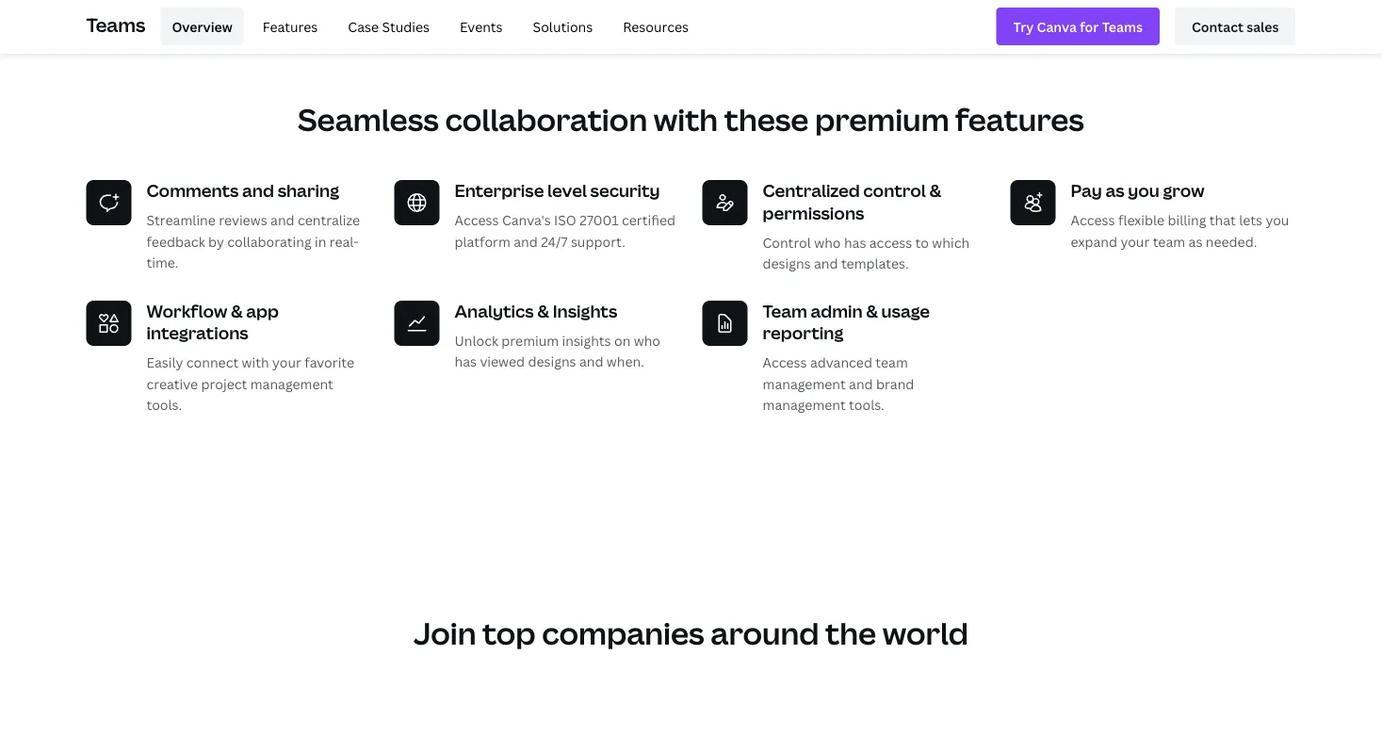 Task type: locate. For each thing, give the bounding box(es) containing it.
premium for unlock
[[502, 331, 559, 349]]

brand
[[877, 375, 915, 393]]

workflow
[[147, 299, 227, 323]]

centralized control & permissions control who has access to which designs and templates.
[[763, 179, 970, 272]]

1 horizontal spatial access
[[763, 353, 807, 371]]

and inside centralized control & permissions control who has access to which designs and templates.
[[814, 254, 838, 272]]

0 horizontal spatial access
[[455, 211, 499, 229]]

app
[[246, 299, 279, 323]]

advanced
[[810, 353, 873, 371]]

management for team admin & usage reporting
[[763, 396, 846, 414]]

1 vertical spatial team
[[876, 353, 908, 371]]

enterprise level security access canva's iso 27001 certified platform and 24/7 support.
[[455, 179, 676, 250]]

and up admin
[[814, 254, 838, 272]]

1 vertical spatial designs
[[528, 353, 576, 370]]

canva's
[[502, 211, 551, 229]]

iso
[[554, 211, 577, 229]]

0 horizontal spatial tools.
[[147, 396, 182, 414]]

overview
[[172, 17, 233, 35]]

1 horizontal spatial you
[[1266, 211, 1290, 229]]

0 vertical spatial designs
[[763, 254, 811, 272]]

1 vertical spatial as
[[1189, 232, 1203, 250]]

and inside analytics & insights unlock premium insights on who has viewed designs and when.
[[580, 353, 604, 370]]

who right on at the left top of page
[[634, 331, 661, 349]]

has inside analytics & insights unlock premium insights on who has viewed designs and when.
[[455, 353, 477, 370]]

1 horizontal spatial tools.
[[849, 396, 885, 414]]

1 tools. from the left
[[147, 396, 182, 414]]

premium for these
[[815, 99, 950, 140]]

real-
[[330, 232, 359, 250]]

events
[[460, 17, 503, 35]]

with up project
[[242, 353, 269, 371]]

& left usage
[[866, 299, 878, 323]]

access down reporting
[[763, 353, 807, 371]]

enterprise
[[455, 179, 544, 202]]

0 vertical spatial with
[[654, 99, 718, 140]]

access
[[455, 211, 499, 229], [1071, 211, 1115, 229], [763, 353, 807, 371]]

0 horizontal spatial you
[[1128, 179, 1160, 202]]

&
[[930, 179, 942, 202], [231, 299, 243, 323], [538, 299, 549, 323], [866, 299, 878, 323]]

1 horizontal spatial team
[[1153, 232, 1186, 250]]

team down billing
[[1153, 232, 1186, 250]]

access inside enterprise level security access canva's iso 27001 certified platform and 24/7 support.
[[455, 211, 499, 229]]

1 horizontal spatial designs
[[763, 254, 811, 272]]

designs inside analytics & insights unlock premium insights on who has viewed designs and when.
[[528, 353, 576, 370]]

comments
[[147, 179, 239, 202]]

1 vertical spatial who
[[634, 331, 661, 349]]

streamline
[[147, 211, 216, 229]]

1 vertical spatial your
[[272, 353, 302, 371]]

0 vertical spatial who
[[815, 233, 841, 251]]

certified
[[622, 211, 676, 229]]

contact sales image
[[1192, 16, 1279, 37]]

with left these
[[654, 99, 718, 140]]

insights
[[553, 299, 618, 323]]

0 horizontal spatial who
[[634, 331, 661, 349]]

0 horizontal spatial has
[[455, 353, 477, 370]]

0 horizontal spatial premium
[[502, 331, 559, 349]]

& left insights
[[538, 299, 549, 323]]

you
[[1128, 179, 1160, 202], [1266, 211, 1290, 229]]

with
[[654, 99, 718, 140], [242, 353, 269, 371]]

1 horizontal spatial has
[[844, 233, 867, 251]]

who
[[815, 233, 841, 251], [634, 331, 661, 349]]

0 horizontal spatial designs
[[528, 353, 576, 370]]

features
[[956, 99, 1085, 140]]

menu bar
[[153, 8, 700, 45]]

as down billing
[[1189, 232, 1203, 250]]

1 horizontal spatial who
[[815, 233, 841, 251]]

overview link
[[161, 8, 244, 45]]

designs inside centralized control & permissions control who has access to which designs and templates.
[[763, 254, 811, 272]]

permissions
[[763, 201, 865, 224]]

& inside team admin & usage reporting access advanced team management and brand management tools.
[[866, 299, 878, 323]]

studies
[[382, 17, 430, 35]]

0 horizontal spatial as
[[1106, 179, 1125, 202]]

who down permissions
[[815, 233, 841, 251]]

designs for unlock
[[528, 353, 576, 370]]

tools. down creative
[[147, 396, 182, 414]]

1 vertical spatial premium
[[502, 331, 559, 349]]

templates.
[[842, 254, 909, 272]]

you up flexible
[[1128, 179, 1160, 202]]

0 vertical spatial as
[[1106, 179, 1125, 202]]

these
[[724, 99, 809, 140]]

has up templates.
[[844, 233, 867, 251]]

0 horizontal spatial your
[[272, 353, 302, 371]]

menu bar containing overview
[[153, 8, 700, 45]]

favorite
[[305, 353, 354, 371]]

top
[[483, 612, 536, 653]]

management for workflow & app integrations
[[250, 375, 334, 393]]

1 vertical spatial has
[[455, 353, 477, 370]]

0 vertical spatial your
[[1121, 232, 1150, 250]]

by
[[208, 232, 224, 250]]

and
[[242, 179, 274, 202], [271, 211, 295, 229], [514, 232, 538, 250], [814, 254, 838, 272], [580, 353, 604, 370], [849, 375, 873, 393]]

connect
[[186, 353, 239, 371]]

tools. inside team admin & usage reporting access advanced team management and brand management tools.
[[849, 396, 885, 414]]

premium inside analytics & insights unlock premium insights on who has viewed designs and when.
[[502, 331, 559, 349]]

0 horizontal spatial team
[[876, 353, 908, 371]]

1 horizontal spatial as
[[1189, 232, 1203, 250]]

tools. for reporting
[[849, 396, 885, 414]]

features
[[263, 17, 318, 35]]

as
[[1106, 179, 1125, 202], [1189, 232, 1203, 250]]

0 vertical spatial has
[[844, 233, 867, 251]]

as right pay
[[1106, 179, 1125, 202]]

0 vertical spatial you
[[1128, 179, 1160, 202]]

premium up control
[[815, 99, 950, 140]]

management
[[250, 375, 334, 393], [763, 375, 846, 393], [763, 396, 846, 414]]

1 horizontal spatial premium
[[815, 99, 950, 140]]

and down canva's
[[514, 232, 538, 250]]

feedback
[[147, 232, 205, 250]]

and down insights in the left top of the page
[[580, 353, 604, 370]]

you right lets
[[1266, 211, 1290, 229]]

your
[[1121, 232, 1150, 250], [272, 353, 302, 371]]

& left the app
[[231, 299, 243, 323]]

has down unlock
[[455, 353, 477, 370]]

tools. inside workflow & app integrations easily connect with your favorite creative project management tools.
[[147, 396, 182, 414]]

pay
[[1071, 179, 1102, 202]]

events link
[[449, 8, 514, 45]]

& inside workflow & app integrations easily connect with your favorite creative project management tools.
[[231, 299, 243, 323]]

tools. down brand
[[849, 396, 885, 414]]

pay as you grow access flexible billing that lets you expand your team as needed.
[[1071, 179, 1290, 250]]

access up expand
[[1071, 211, 1115, 229]]

admin
[[811, 299, 863, 323]]

access inside team admin & usage reporting access advanced team management and brand management tools.
[[763, 353, 807, 371]]

premium up viewed
[[502, 331, 559, 349]]

0 vertical spatial team
[[1153, 232, 1186, 250]]

& inside analytics & insights unlock premium insights on who has viewed designs and when.
[[538, 299, 549, 323]]

needed.
[[1206, 232, 1258, 250]]

team inside the pay as you grow access flexible billing that lets you expand your team as needed.
[[1153, 232, 1186, 250]]

management inside workflow & app integrations easily connect with your favorite creative project management tools.
[[250, 375, 334, 393]]

teams
[[86, 11, 146, 37]]

tools.
[[147, 396, 182, 414], [849, 396, 885, 414]]

1 vertical spatial with
[[242, 353, 269, 371]]

designs down insights in the left top of the page
[[528, 353, 576, 370]]

has
[[844, 233, 867, 251], [455, 353, 477, 370]]

2 tools. from the left
[[849, 396, 885, 414]]

0 vertical spatial premium
[[815, 99, 950, 140]]

control
[[864, 179, 926, 202]]

team
[[1153, 232, 1186, 250], [876, 353, 908, 371]]

with inside workflow & app integrations easily connect with your favorite creative project management tools.
[[242, 353, 269, 371]]

easily
[[147, 353, 183, 371]]

access up platform
[[455, 211, 499, 229]]

your left favorite
[[272, 353, 302, 371]]

team up brand
[[876, 353, 908, 371]]

tools. for easily
[[147, 396, 182, 414]]

menu bar inside the teams element
[[153, 8, 700, 45]]

0 horizontal spatial with
[[242, 353, 269, 371]]

your down flexible
[[1121, 232, 1150, 250]]

flexible
[[1119, 211, 1165, 229]]

and inside team admin & usage reporting access advanced team management and brand management tools.
[[849, 375, 873, 393]]

who inside centralized control & permissions control who has access to which designs and templates.
[[815, 233, 841, 251]]

2 horizontal spatial access
[[1071, 211, 1115, 229]]

& right control
[[930, 179, 942, 202]]

1 horizontal spatial your
[[1121, 232, 1150, 250]]

designs down control
[[763, 254, 811, 272]]

premium
[[815, 99, 950, 140], [502, 331, 559, 349]]

and down advanced
[[849, 375, 873, 393]]

designs
[[763, 254, 811, 272], [528, 353, 576, 370]]

insights
[[562, 331, 611, 349]]



Task type: vqa. For each thing, say whether or not it's contained in the screenshot.
support.
yes



Task type: describe. For each thing, give the bounding box(es) containing it.
lets
[[1240, 211, 1263, 229]]

designs for permissions
[[763, 254, 811, 272]]

27001
[[580, 211, 619, 229]]

world
[[883, 612, 969, 653]]

comments and sharing streamline reviews and centralize feedback by collaborating in real- time.
[[147, 179, 360, 271]]

who inside analytics & insights unlock premium insights on who has viewed designs and when.
[[634, 331, 661, 349]]

team admin & usage reporting access advanced team management and brand management tools.
[[763, 299, 930, 414]]

and up reviews
[[242, 179, 274, 202]]

seamless
[[298, 99, 439, 140]]

your inside the pay as you grow access flexible billing that lets you expand your team as needed.
[[1121, 232, 1150, 250]]

in
[[315, 232, 326, 250]]

viewed
[[480, 353, 525, 370]]

resources
[[623, 17, 689, 35]]

resources link
[[612, 8, 700, 45]]

integrations
[[147, 322, 249, 345]]

to
[[916, 233, 929, 251]]

companies
[[542, 612, 705, 653]]

reporting
[[763, 322, 844, 345]]

project
[[201, 375, 247, 393]]

unlock
[[455, 331, 499, 349]]

security
[[591, 179, 660, 202]]

which
[[932, 233, 970, 251]]

& inside centralized control & permissions control who has access to which designs and templates.
[[930, 179, 942, 202]]

centralized
[[763, 179, 860, 202]]

time.
[[147, 253, 178, 271]]

control
[[763, 233, 811, 251]]

creative
[[147, 375, 198, 393]]

and inside enterprise level security access canva's iso 27001 certified platform and 24/7 support.
[[514, 232, 538, 250]]

that
[[1210, 211, 1236, 229]]

join top companies around the world
[[414, 612, 969, 653]]

level
[[548, 179, 587, 202]]

workflow & app integrations easily connect with your favorite creative project management tools.
[[147, 299, 354, 414]]

analytics
[[455, 299, 534, 323]]

access inside the pay as you grow access flexible billing that lets you expand your team as needed.
[[1071, 211, 1115, 229]]

expand
[[1071, 232, 1118, 250]]

solutions
[[533, 17, 593, 35]]

has inside centralized control & permissions control who has access to which designs and templates.
[[844, 233, 867, 251]]

when.
[[607, 353, 644, 370]]

billing
[[1168, 211, 1207, 229]]

team inside team admin & usage reporting access advanced team management and brand management tools.
[[876, 353, 908, 371]]

centralize
[[298, 211, 360, 229]]

1 horizontal spatial with
[[654, 99, 718, 140]]

case studies
[[348, 17, 430, 35]]

seamless collaboration with these premium features
[[298, 99, 1085, 140]]

collaboration
[[445, 99, 648, 140]]

around
[[711, 612, 820, 653]]

usage
[[882, 299, 930, 323]]

teams element
[[86, 0, 1296, 53]]

team
[[763, 299, 807, 323]]

sharing
[[278, 179, 339, 202]]

and up collaborating on the top
[[271, 211, 295, 229]]

join
[[414, 612, 477, 653]]

1 vertical spatial you
[[1266, 211, 1290, 229]]

collaborating
[[227, 232, 312, 250]]

24/7
[[541, 232, 568, 250]]

analytics & insights unlock premium insights on who has viewed designs and when.
[[455, 299, 661, 370]]

case studies link
[[337, 8, 441, 45]]

on
[[614, 331, 631, 349]]

platform
[[455, 232, 511, 250]]

reviews
[[219, 211, 267, 229]]

your inside workflow & app integrations easily connect with your favorite creative project management tools.
[[272, 353, 302, 371]]

case
[[348, 17, 379, 35]]

the
[[826, 612, 877, 653]]

access
[[870, 233, 913, 251]]

grow
[[1163, 179, 1205, 202]]

features link
[[251, 8, 329, 45]]

solutions link
[[522, 8, 604, 45]]

support.
[[571, 232, 626, 250]]



